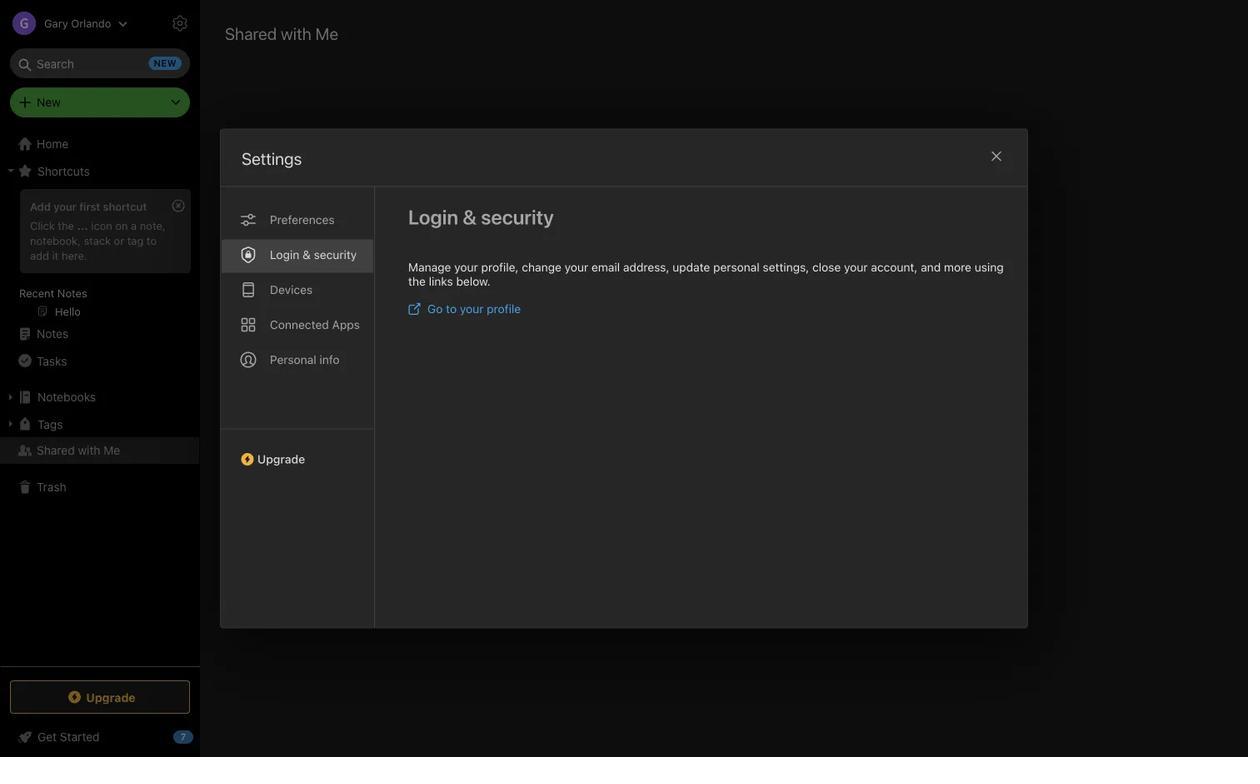 Task type: locate. For each thing, give the bounding box(es) containing it.
here.
[[62, 249, 87, 262]]

your up below.
[[455, 261, 478, 274]]

0 vertical spatial upgrade
[[258, 453, 305, 466]]

& down preferences
[[303, 248, 311, 262]]

it
[[52, 249, 59, 262]]

go to your profile
[[428, 302, 521, 316]]

tree
[[0, 131, 200, 666]]

to down note,
[[147, 234, 157, 247]]

with
[[281, 23, 312, 43], [78, 444, 100, 458]]

and
[[921, 261, 941, 274]]

tags
[[38, 417, 63, 431]]

tasks
[[37, 354, 67, 368]]

login up the "devices"
[[270, 248, 300, 262]]

group
[[0, 184, 199, 328]]

shared down tags
[[37, 444, 75, 458]]

0 vertical spatial with
[[281, 23, 312, 43]]

1 vertical spatial login & security
[[270, 248, 357, 262]]

expand tags image
[[4, 418, 18, 431]]

using
[[975, 261, 1004, 274]]

1 vertical spatial the
[[409, 275, 426, 288]]

None search field
[[22, 48, 178, 78]]

tasks button
[[0, 348, 199, 374]]

account,
[[872, 261, 918, 274]]

0 horizontal spatial shared with me
[[37, 444, 120, 458]]

1 horizontal spatial upgrade button
[[221, 429, 374, 473]]

0 vertical spatial me
[[316, 23, 339, 43]]

0 horizontal spatial with
[[78, 444, 100, 458]]

change
[[522, 261, 562, 274]]

0 horizontal spatial upgrade button
[[10, 681, 190, 715]]

0 vertical spatial the
[[58, 219, 74, 232]]

security up profile,
[[481, 206, 554, 229]]

manage your profile, change your email address, update personal settings, close your account, and more using the links below.
[[409, 261, 1004, 288]]

your left email
[[565, 261, 589, 274]]

0 horizontal spatial the
[[58, 219, 74, 232]]

shared inside shared with me link
[[37, 444, 75, 458]]

email
[[592, 261, 620, 274]]

1 vertical spatial me
[[104, 444, 120, 458]]

1 vertical spatial with
[[78, 444, 100, 458]]

1 vertical spatial shared with me
[[37, 444, 120, 458]]

the
[[58, 219, 74, 232], [409, 275, 426, 288]]

0 horizontal spatial to
[[147, 234, 157, 247]]

1 horizontal spatial login & security
[[409, 206, 554, 229]]

shared right settings "image"
[[225, 23, 277, 43]]

&
[[463, 206, 477, 229], [303, 248, 311, 262]]

notebooks link
[[0, 384, 199, 411]]

below.
[[456, 275, 491, 288]]

1 vertical spatial security
[[314, 248, 357, 262]]

0 horizontal spatial login & security
[[270, 248, 357, 262]]

your right close on the top of page
[[845, 261, 868, 274]]

login & security down preferences
[[270, 248, 357, 262]]

with inside tree
[[78, 444, 100, 458]]

tags button
[[0, 411, 199, 438]]

1 horizontal spatial security
[[481, 206, 554, 229]]

recent
[[19, 287, 54, 299]]

1 vertical spatial upgrade button
[[10, 681, 190, 715]]

shared inside 'shared with me' element
[[225, 23, 277, 43]]

0 vertical spatial to
[[147, 234, 157, 247]]

me inside shared with me link
[[104, 444, 120, 458]]

group inside tree
[[0, 184, 199, 328]]

1 horizontal spatial with
[[281, 23, 312, 43]]

0 vertical spatial upgrade button
[[221, 429, 374, 473]]

manage
[[409, 261, 451, 274]]

the down the manage
[[409, 275, 426, 288]]

notebooks
[[38, 391, 96, 404]]

group containing add your first shortcut
[[0, 184, 199, 328]]

a
[[131, 219, 137, 232]]

login up the manage
[[409, 206, 459, 229]]

personal
[[714, 261, 760, 274]]

me
[[316, 23, 339, 43], [104, 444, 120, 458]]

new button
[[10, 88, 190, 118]]

upgrade
[[258, 453, 305, 466], [86, 691, 136, 705]]

go
[[428, 302, 443, 316]]

0 horizontal spatial shared
[[37, 444, 75, 458]]

0 vertical spatial login & security
[[409, 206, 554, 229]]

1 horizontal spatial shared
[[225, 23, 277, 43]]

update
[[673, 261, 711, 274]]

your
[[54, 200, 77, 213], [455, 261, 478, 274], [565, 261, 589, 274], [845, 261, 868, 274], [460, 302, 484, 316]]

notebook,
[[30, 234, 81, 247]]

0 horizontal spatial me
[[104, 444, 120, 458]]

notes
[[57, 287, 87, 299], [37, 327, 69, 341]]

security down preferences
[[314, 248, 357, 262]]

notes up 'tasks'
[[37, 327, 69, 341]]

shortcuts button
[[0, 158, 199, 184]]

icon on a note, notebook, stack or tag to add it here.
[[30, 219, 166, 262]]

shared
[[225, 23, 277, 43], [37, 444, 75, 458]]

the left ... at the top left of page
[[58, 219, 74, 232]]

0 vertical spatial shared with me
[[225, 23, 339, 43]]

1 vertical spatial shared
[[37, 444, 75, 458]]

login
[[409, 206, 459, 229], [270, 248, 300, 262]]

security
[[481, 206, 554, 229], [314, 248, 357, 262]]

1 horizontal spatial the
[[409, 275, 426, 288]]

your down below.
[[460, 302, 484, 316]]

0 horizontal spatial upgrade
[[86, 691, 136, 705]]

0 vertical spatial shared
[[225, 23, 277, 43]]

0 vertical spatial &
[[463, 206, 477, 229]]

1 horizontal spatial me
[[316, 23, 339, 43]]

more
[[945, 261, 972, 274]]

login & security
[[409, 206, 554, 229], [270, 248, 357, 262]]

on
[[115, 219, 128, 232]]

notes right recent
[[57, 287, 87, 299]]

shortcut
[[103, 200, 147, 213]]

0 horizontal spatial security
[[314, 248, 357, 262]]

trash link
[[0, 474, 199, 501]]

expand notebooks image
[[4, 391, 18, 404]]

upgrade button
[[221, 429, 374, 473], [10, 681, 190, 715]]

1 horizontal spatial upgrade
[[258, 453, 305, 466]]

shared with me
[[225, 23, 339, 43], [37, 444, 120, 458]]

me inside 'shared with me' element
[[316, 23, 339, 43]]

the inside tree
[[58, 219, 74, 232]]

0 horizontal spatial &
[[303, 248, 311, 262]]

or
[[114, 234, 124, 247]]

go to your profile button
[[409, 302, 521, 316]]

& up below.
[[463, 206, 477, 229]]

to inside the icon on a note, notebook, stack or tag to add it here.
[[147, 234, 157, 247]]

1 vertical spatial notes
[[37, 327, 69, 341]]

to right go
[[446, 302, 457, 316]]

your up click the ...
[[54, 200, 77, 213]]

1 horizontal spatial login
[[409, 206, 459, 229]]

1 vertical spatial &
[[303, 248, 311, 262]]

0 vertical spatial login
[[409, 206, 459, 229]]

login & security up profile,
[[409, 206, 554, 229]]

tab list
[[221, 187, 375, 628]]

apps
[[332, 318, 360, 332]]

settings image
[[170, 13, 190, 33]]

0 horizontal spatial login
[[270, 248, 300, 262]]

shared with me inside tree
[[37, 444, 120, 458]]

to
[[147, 234, 157, 247], [446, 302, 457, 316]]

...
[[77, 219, 88, 232]]

1 vertical spatial to
[[446, 302, 457, 316]]

1 horizontal spatial to
[[446, 302, 457, 316]]

1 horizontal spatial &
[[463, 206, 477, 229]]



Task type: vqa. For each thing, say whether or not it's contained in the screenshot.
tags…
no



Task type: describe. For each thing, give the bounding box(es) containing it.
settings,
[[763, 261, 810, 274]]

info
[[320, 353, 340, 367]]

profile,
[[482, 261, 519, 274]]

shared with me link
[[0, 438, 199, 464]]

0 vertical spatial notes
[[57, 287, 87, 299]]

recent notes
[[19, 287, 87, 299]]

add
[[30, 249, 49, 262]]

add your first shortcut
[[30, 200, 147, 213]]

links
[[429, 275, 453, 288]]

tab list containing preferences
[[221, 187, 375, 628]]

tree containing home
[[0, 131, 200, 666]]

first
[[79, 200, 100, 213]]

address,
[[624, 261, 670, 274]]

1 vertical spatial login
[[270, 248, 300, 262]]

1 horizontal spatial shared with me
[[225, 23, 339, 43]]

personal
[[270, 353, 317, 367]]

shortcuts
[[38, 164, 90, 178]]

new
[[37, 95, 61, 109]]

Search text field
[[22, 48, 178, 78]]

connected
[[270, 318, 329, 332]]

trash
[[37, 481, 66, 494]]

preferences
[[270, 213, 335, 227]]

profile
[[487, 302, 521, 316]]

devices
[[270, 283, 313, 297]]

click the ...
[[30, 219, 88, 232]]

connected apps
[[270, 318, 360, 332]]

home
[[37, 137, 69, 151]]

0 vertical spatial security
[[481, 206, 554, 229]]

add
[[30, 200, 51, 213]]

icon
[[91, 219, 112, 232]]

click
[[30, 219, 55, 232]]

home link
[[0, 131, 200, 158]]

close
[[813, 261, 841, 274]]

the inside manage your profile, change your email address, update personal settings, close your account, and more using the links below.
[[409, 275, 426, 288]]

notes link
[[0, 321, 199, 348]]

notes inside notes link
[[37, 327, 69, 341]]

personal info
[[270, 353, 340, 367]]

close image
[[987, 146, 1007, 166]]

stack
[[84, 234, 111, 247]]

tag
[[127, 234, 144, 247]]

note,
[[140, 219, 166, 232]]

security inside 'tab list'
[[314, 248, 357, 262]]

1 vertical spatial upgrade
[[86, 691, 136, 705]]

settings
[[242, 149, 302, 168]]

your inside tree
[[54, 200, 77, 213]]

shared with me element
[[200, 0, 1249, 758]]



